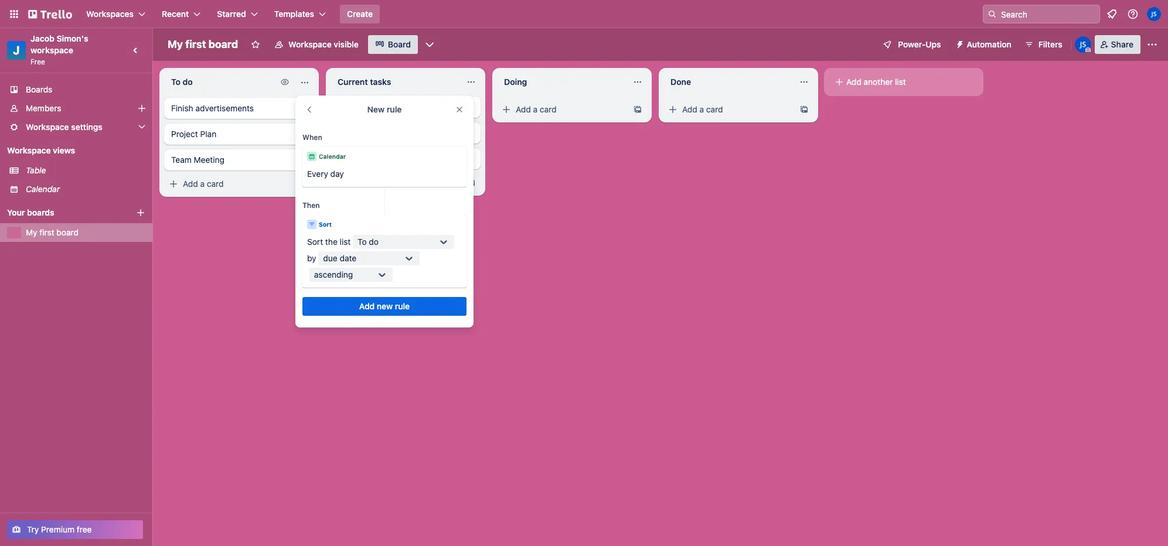 Task type: locate. For each thing, give the bounding box(es) containing it.
finish left the new
[[338, 102, 360, 112]]

0 vertical spatial calendar
[[319, 153, 346, 160]]

finish advertisements up plan
[[171, 103, 254, 113]]

1 horizontal spatial sm image
[[501, 104, 512, 115]]

back to home image
[[28, 5, 72, 23]]

card for sm icon for doing 'text field'
[[540, 104, 557, 114]]

board down the your boards with 1 items element
[[57, 227, 79, 237]]

templates button
[[267, 5, 333, 23]]

1 vertical spatial create from template… image
[[300, 179, 309, 189]]

rule right the new
[[387, 104, 402, 114]]

sort
[[319, 221, 332, 228], [307, 237, 323, 247]]

0 vertical spatial sort
[[319, 221, 332, 228]]

every day
[[307, 169, 344, 179]]

a down done text field
[[700, 104, 704, 114]]

to
[[358, 237, 367, 247]]

my first board down recent dropdown button
[[168, 38, 238, 50]]

workspace visible
[[288, 39, 359, 49]]

meeting
[[360, 154, 391, 164], [194, 155, 225, 165]]

list
[[895, 77, 906, 87], [340, 237, 351, 247]]

1 horizontal spatial finish advertisements link
[[331, 97, 481, 118]]

team for sm icon to the left
[[171, 155, 192, 165]]

1 horizontal spatial my
[[168, 38, 183, 50]]

1 vertical spatial create from template… image
[[467, 178, 476, 188]]

finish advertisements link down 'current tasks' 'text field' on the left of page
[[331, 97, 481, 118]]

team meeting link down project plan link
[[164, 149, 314, 171]]

create from template… image
[[633, 105, 642, 114], [467, 178, 476, 188]]

0 horizontal spatial finish
[[171, 103, 193, 113]]

workspace down members at the top of page
[[26, 122, 69, 132]]

card for sm icon associated with done text field
[[706, 104, 723, 114]]

0 horizontal spatial team
[[171, 155, 192, 165]]

finish advertisements link up project plan link
[[164, 98, 314, 119]]

visible
[[334, 39, 359, 49]]

calendar up day
[[319, 153, 346, 160]]

add left new
[[359, 301, 375, 311]]

1 horizontal spatial board
[[208, 38, 238, 50]]

team meeting up day
[[338, 154, 391, 164]]

free
[[77, 525, 92, 535]]

automation button
[[950, 35, 1019, 54]]

add
[[846, 77, 861, 87], [516, 104, 531, 114], [682, 104, 697, 114], [349, 178, 364, 188], [183, 179, 198, 189], [359, 301, 375, 311]]

finish for finish advertisements 'link' related to to do text field
[[171, 103, 193, 113]]

workspace for workspace views
[[7, 145, 51, 155]]

team meeting
[[338, 154, 391, 164], [171, 155, 225, 165]]

Current tasks text field
[[331, 73, 460, 91]]

finish advertisements down 'current tasks' 'text field' on the left of page
[[338, 102, 420, 112]]

jacob simon (jacobsimon16) image
[[1147, 7, 1161, 21], [1075, 36, 1091, 53]]

jacob simon's workspace link
[[30, 33, 90, 55]]

team meeting link
[[331, 148, 481, 169], [164, 149, 314, 171]]

a right day
[[367, 178, 371, 188]]

add right day
[[349, 178, 364, 188]]

boards link
[[0, 80, 152, 99]]

workspace up table
[[7, 145, 51, 155]]

Search field
[[997, 5, 1100, 23]]

Board name text field
[[162, 35, 244, 54]]

finish advertisements link
[[331, 97, 481, 118], [164, 98, 314, 119]]

sort up "sort the list"
[[319, 221, 332, 228]]

workspace
[[30, 45, 73, 55]]

1 vertical spatial workspace
[[26, 122, 69, 132]]

0 vertical spatial create from template… image
[[633, 105, 642, 114]]

calendar
[[319, 153, 346, 160], [26, 184, 60, 194]]

add a card
[[516, 104, 557, 114], [682, 104, 723, 114], [349, 178, 390, 188], [183, 179, 224, 189]]

jacob simon (jacobsimon16) image right filters
[[1075, 36, 1091, 53]]

1 horizontal spatial advertisements
[[362, 102, 420, 112]]

finish advertisements
[[338, 102, 420, 112], [171, 103, 254, 113]]

1 horizontal spatial my first board
[[168, 38, 238, 50]]

team meeting link down new rule at the top left
[[331, 148, 481, 169]]

0 horizontal spatial my
[[26, 227, 37, 237]]

add for create from template… icon related to sm icon associated with done text field
[[682, 104, 697, 114]]

0 horizontal spatial advertisements
[[196, 103, 254, 113]]

2 horizontal spatial sm image
[[667, 104, 679, 115]]

my inside board name text box
[[168, 38, 183, 50]]

workspace for workspace settings
[[26, 122, 69, 132]]

add new rule button
[[302, 297, 467, 316]]

add down doing 'text field'
[[516, 104, 531, 114]]

add board image
[[136, 208, 145, 217]]

2 vertical spatial workspace
[[7, 145, 51, 155]]

meeting down plan
[[194, 155, 225, 165]]

list right the
[[340, 237, 351, 247]]

project plan
[[171, 129, 216, 139]]

board
[[208, 38, 238, 50], [57, 227, 79, 237]]

Done text field
[[664, 73, 792, 91]]

calendar link
[[26, 183, 145, 195]]

add left another
[[846, 77, 861, 87]]

0 horizontal spatial team meeting
[[171, 155, 225, 165]]

add down project plan
[[183, 179, 198, 189]]

advertisements down 'current tasks' 'text field' on the left of page
[[362, 102, 420, 112]]

1 horizontal spatial team
[[338, 154, 358, 164]]

workspace inside button
[[288, 39, 332, 49]]

1 vertical spatial jacob simon (jacobsimon16) image
[[1075, 36, 1091, 53]]

1 vertical spatial list
[[340, 237, 351, 247]]

meeting down the new
[[360, 154, 391, 164]]

0 horizontal spatial calendar
[[26, 184, 60, 194]]

0 vertical spatial workspace
[[288, 39, 332, 49]]

0 horizontal spatial first
[[39, 227, 54, 237]]

share button
[[1095, 35, 1141, 54]]

first
[[185, 38, 206, 50], [39, 227, 54, 237]]

date
[[340, 253, 357, 263]]

day
[[330, 169, 344, 179]]

first down the boards
[[39, 227, 54, 237]]

calendar down table
[[26, 184, 60, 194]]

finish up project
[[171, 103, 193, 113]]

card down doing 'text field'
[[540, 104, 557, 114]]

my first board down the your boards with 1 items element
[[26, 227, 79, 237]]

j
[[13, 43, 20, 57]]

0 horizontal spatial board
[[57, 227, 79, 237]]

workspace inside popup button
[[26, 122, 69, 132]]

team meeting link for 'current tasks' 'text field' on the left of page
[[331, 148, 481, 169]]

0 horizontal spatial jacob simon (jacobsimon16) image
[[1075, 36, 1091, 53]]

card
[[540, 104, 557, 114], [706, 104, 723, 114], [373, 178, 390, 188], [207, 179, 224, 189]]

your boards
[[7, 207, 54, 217]]

1 horizontal spatial first
[[185, 38, 206, 50]]

team up day
[[338, 154, 358, 164]]

1 horizontal spatial team meeting
[[338, 154, 391, 164]]

board link
[[368, 35, 418, 54]]

sort the list
[[307, 237, 351, 247]]

To do text field
[[164, 73, 274, 91]]

0 vertical spatial my
[[168, 38, 183, 50]]

team meeting down project plan
[[171, 155, 225, 165]]

create button
[[340, 5, 380, 23]]

advertisements
[[362, 102, 420, 112], [196, 103, 254, 113]]

1 horizontal spatial create from template… image
[[799, 105, 809, 114]]

ups
[[926, 39, 941, 49]]

workspaces
[[86, 9, 134, 19]]

workspace
[[288, 39, 332, 49], [26, 122, 69, 132], [7, 145, 51, 155]]

project
[[171, 129, 198, 139]]

0 horizontal spatial finish advertisements link
[[164, 98, 314, 119]]

sm image right ups
[[950, 35, 967, 52]]

filters
[[1038, 39, 1062, 49]]

sm image
[[950, 35, 967, 52], [279, 76, 291, 88], [833, 76, 845, 88], [334, 177, 346, 189]]

finish for 'current tasks' 'text field' on the left of page's finish advertisements 'link'
[[338, 102, 360, 112]]

team
[[338, 154, 358, 164], [171, 155, 192, 165]]

0 vertical spatial list
[[895, 77, 906, 87]]

try premium free
[[27, 525, 92, 535]]

add a card link
[[497, 101, 628, 118], [664, 101, 795, 118], [331, 175, 462, 191], [164, 176, 295, 192]]

jacob simon (jacobsimon16) image right open information menu icon
[[1147, 7, 1161, 21]]

workspace views
[[7, 145, 75, 155]]

add for topmost create from template… image
[[516, 104, 531, 114]]

meeting for 'current tasks' 'text field' on the left of page's team meeting "link"
[[360, 154, 391, 164]]

card down plan
[[207, 179, 224, 189]]

workspace navigation collapse icon image
[[128, 42, 144, 59]]

finish
[[338, 102, 360, 112], [171, 103, 193, 113]]

sm image inside 'automation' button
[[950, 35, 967, 52]]

add another list
[[846, 77, 906, 87]]

1 vertical spatial sort
[[307, 237, 323, 247]]

list inside 'link'
[[895, 77, 906, 87]]

finish advertisements link for to do text field
[[164, 98, 314, 119]]

workspaces button
[[79, 5, 152, 23]]

power-ups
[[898, 39, 941, 49]]

first down recent dropdown button
[[185, 38, 206, 50]]

rule
[[387, 104, 402, 114], [395, 301, 410, 311]]

templates
[[274, 9, 314, 19]]

new
[[367, 104, 385, 114]]

advertisements down to do text field
[[196, 103, 254, 113]]

1 horizontal spatial list
[[895, 77, 906, 87]]

1 vertical spatial my first board
[[26, 227, 79, 237]]

team down project
[[171, 155, 192, 165]]

sm image
[[501, 104, 512, 115], [667, 104, 679, 115], [168, 178, 179, 190]]

my first board
[[168, 38, 238, 50], [26, 227, 79, 237]]

0 vertical spatial my first board
[[168, 38, 238, 50]]

my
[[168, 38, 183, 50], [26, 227, 37, 237]]

do
[[369, 237, 379, 247]]

workspace down templates popup button
[[288, 39, 332, 49]]

1 horizontal spatial jacob simon (jacobsimon16) image
[[1147, 7, 1161, 21]]

0 horizontal spatial finish advertisements
[[171, 103, 254, 113]]

0 horizontal spatial create from template… image
[[300, 179, 309, 189]]

my down your boards
[[26, 227, 37, 237]]

board inside my first board link
[[57, 227, 79, 237]]

list for sort the list
[[340, 237, 351, 247]]

1 horizontal spatial finish advertisements
[[338, 102, 420, 112]]

sm image inside add another list 'link'
[[833, 76, 845, 88]]

0 vertical spatial create from template… image
[[799, 105, 809, 114]]

1 horizontal spatial team meeting link
[[331, 148, 481, 169]]

rule right new
[[395, 301, 410, 311]]

create from template… image
[[799, 105, 809, 114], [300, 179, 309, 189]]

sort left the
[[307, 237, 323, 247]]

boards
[[27, 207, 54, 217]]

a
[[533, 104, 538, 114], [700, 104, 704, 114], [367, 178, 371, 188], [200, 179, 205, 189]]

1 horizontal spatial create from template… image
[[633, 105, 642, 114]]

sm image left add another list
[[833, 76, 845, 88]]

0 vertical spatial jacob simon (jacobsimon16) image
[[1147, 7, 1161, 21]]

meeting for to do text field's team meeting "link"
[[194, 155, 225, 165]]

sm image down workspace visible button
[[279, 76, 291, 88]]

1 horizontal spatial calendar
[[319, 153, 346, 160]]

sort for sort the list
[[307, 237, 323, 247]]

1 vertical spatial rule
[[395, 301, 410, 311]]

workspace for workspace visible
[[288, 39, 332, 49]]

0 horizontal spatial sm image
[[168, 178, 179, 190]]

by
[[307, 253, 316, 263]]

0 vertical spatial board
[[208, 38, 238, 50]]

jacob simon's workspace free
[[30, 33, 90, 66]]

card right day
[[373, 178, 390, 188]]

0 horizontal spatial team meeting link
[[164, 149, 314, 171]]

sm image for doing 'text field'
[[501, 104, 512, 115]]

card down done text field
[[706, 104, 723, 114]]

my down recent
[[168, 38, 183, 50]]

0 horizontal spatial meeting
[[194, 155, 225, 165]]

1 horizontal spatial finish
[[338, 102, 360, 112]]

board down starred
[[208, 38, 238, 50]]

add down done text field
[[682, 104, 697, 114]]

then
[[302, 201, 320, 210]]

list right another
[[895, 77, 906, 87]]

my first board link
[[26, 227, 145, 239]]

0 vertical spatial first
[[185, 38, 206, 50]]

Doing text field
[[497, 73, 626, 91]]

1 vertical spatial board
[[57, 227, 79, 237]]

0 horizontal spatial list
[[340, 237, 351, 247]]

members
[[26, 103, 61, 113]]

1 horizontal spatial meeting
[[360, 154, 391, 164]]

show menu image
[[1146, 39, 1158, 50]]

rule inside 'button'
[[395, 301, 410, 311]]

0 horizontal spatial my first board
[[26, 227, 79, 237]]

due date
[[323, 253, 357, 263]]

card for sm image right of every
[[373, 178, 390, 188]]

first inside board name text box
[[185, 38, 206, 50]]



Task type: vqa. For each thing, say whether or not it's contained in the screenshot.
Jacob Simon'S Workspace Free
yes



Task type: describe. For each thing, give the bounding box(es) containing it.
add a card down doing 'text field'
[[516, 104, 557, 114]]

another
[[864, 77, 893, 87]]

advertisements for to do text field
[[196, 103, 254, 113]]

primary element
[[0, 0, 1168, 28]]

advertisements for 'current tasks' 'text field' on the left of page
[[362, 102, 420, 112]]

finish advertisements link for 'current tasks' 'text field' on the left of page
[[331, 97, 481, 118]]

recent
[[162, 9, 189, 19]]

free
[[30, 57, 45, 66]]

your boards with 1 items element
[[7, 206, 118, 220]]

1 vertical spatial calendar
[[26, 184, 60, 194]]

table
[[26, 165, 46, 175]]

open information menu image
[[1127, 8, 1139, 20]]

share
[[1111, 39, 1134, 49]]

add a card down done text field
[[682, 104, 723, 114]]

when
[[302, 133, 322, 142]]

this member is an admin of this board. image
[[1085, 47, 1091, 53]]

customize views image
[[424, 39, 435, 50]]

workspace settings button
[[0, 118, 152, 137]]

card for sm icon to the left
[[207, 179, 224, 189]]

boards
[[26, 84, 52, 94]]

add for leftmost create from template… image
[[349, 178, 364, 188]]

new rule
[[367, 104, 402, 114]]

starred button
[[210, 5, 265, 23]]

members link
[[0, 99, 152, 118]]

table link
[[26, 165, 145, 176]]

workspace visible button
[[267, 35, 366, 54]]

sort for sort
[[319, 221, 332, 228]]

sm image for done text field
[[667, 104, 679, 115]]

add for create from template… icon related to sm icon to the left
[[183, 179, 198, 189]]

board inside board name text box
[[208, 38, 238, 50]]

list for add another list
[[895, 77, 906, 87]]

board
[[388, 39, 411, 49]]

plan
[[200, 129, 216, 139]]

workspace settings
[[26, 122, 102, 132]]

simon's
[[57, 33, 88, 43]]

recent button
[[155, 5, 208, 23]]

power-ups button
[[875, 35, 948, 54]]

add new rule
[[359, 301, 410, 311]]

automation
[[967, 39, 1012, 49]]

finish advertisements for finish advertisements 'link' related to to do text field
[[171, 103, 254, 113]]

j link
[[7, 41, 26, 60]]

0 notifications image
[[1105, 7, 1119, 21]]

starred
[[217, 9, 246, 19]]

premium
[[41, 525, 75, 535]]

create from template… image for sm icon to the left
[[300, 179, 309, 189]]

star or unstar board image
[[251, 40, 260, 49]]

my first board inside board name text box
[[168, 38, 238, 50]]

to do
[[358, 237, 379, 247]]

the
[[325, 237, 338, 247]]

add a card right day
[[349, 178, 390, 188]]

team meeting link for to do text field
[[164, 149, 314, 171]]

a down plan
[[200, 179, 205, 189]]

try
[[27, 525, 39, 535]]

views
[[53, 145, 75, 155]]

1 vertical spatial first
[[39, 227, 54, 237]]

every
[[307, 169, 328, 179]]

add another list link
[[829, 73, 979, 91]]

sm image right every
[[334, 177, 346, 189]]

add inside 'link'
[[846, 77, 861, 87]]

power-
[[898, 39, 926, 49]]

team meeting for 'current tasks' 'text field' on the left of page
[[338, 154, 391, 164]]

finish advertisements for 'current tasks' 'text field' on the left of page's finish advertisements 'link'
[[338, 102, 420, 112]]

team meeting for to do text field
[[171, 155, 225, 165]]

jacob
[[30, 33, 54, 43]]

0 vertical spatial rule
[[387, 104, 402, 114]]

a down doing 'text field'
[[533, 104, 538, 114]]

create from template… image for sm icon associated with done text field
[[799, 105, 809, 114]]

filters button
[[1021, 35, 1066, 54]]

search image
[[988, 9, 997, 19]]

ascending
[[314, 270, 353, 280]]

your
[[7, 207, 25, 217]]

try premium free button
[[7, 520, 143, 539]]

team for sm image right of every
[[338, 154, 358, 164]]

create
[[347, 9, 373, 19]]

add a card down plan
[[183, 179, 224, 189]]

project plan link
[[164, 124, 314, 145]]

1 vertical spatial my
[[26, 227, 37, 237]]

new
[[377, 301, 393, 311]]

settings
[[71, 122, 102, 132]]

due
[[323, 253, 337, 263]]

add inside 'button'
[[359, 301, 375, 311]]

0 horizontal spatial create from template… image
[[467, 178, 476, 188]]

jacob simon (jacobsimon16) image inside primary element
[[1147, 7, 1161, 21]]



